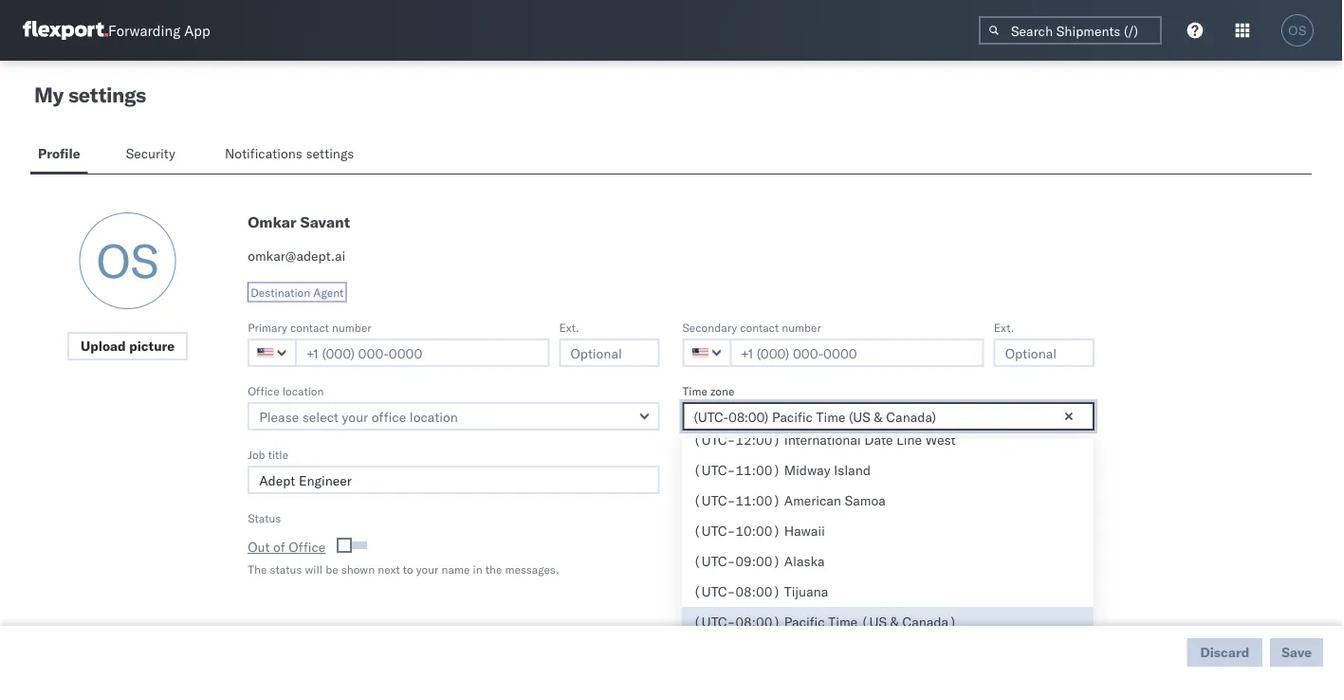 Task type: locate. For each thing, give the bounding box(es) containing it.
6 (utc- from the top
[[693, 583, 736, 600]]

Job title text field
[[248, 466, 660, 494]]

picture
[[129, 338, 175, 354]]

(utc- down 12:00)
[[693, 462, 736, 479]]

1 horizontal spatial os
[[1289, 23, 1307, 37]]

time
[[683, 384, 708, 398], [828, 614, 858, 630]]

savant
[[300, 212, 350, 231]]

1 vertical spatial 11:00)
[[736, 492, 781, 509]]

to
[[403, 562, 413, 576]]

number for secondary contact number
[[782, 320, 821, 334]]

destination
[[251, 285, 310, 299]]

0 horizontal spatial contact
[[290, 320, 329, 334]]

office down united states text field
[[248, 384, 279, 398]]

(utc- down time zone
[[693, 432, 736, 448]]

0 horizontal spatial time
[[683, 384, 708, 398]]

(utc-
[[693, 432, 736, 448], [693, 462, 736, 479], [693, 492, 736, 509], [693, 523, 736, 539], [693, 553, 736, 570], [693, 583, 736, 600], [693, 614, 736, 630]]

0 horizontal spatial +1 (000) 000-0000 telephone field
[[295, 339, 550, 367]]

name
[[442, 562, 470, 576]]

0 horizontal spatial ext.
[[559, 320, 579, 334]]

+1 (000) 000-0000 telephone field up (utc-08:00) pacific time (us & canada) text field
[[730, 339, 984, 367]]

upload
[[81, 338, 126, 354]]

upload picture button
[[67, 332, 188, 360]]

0 vertical spatial settings
[[68, 82, 146, 108]]

11:00) up the 10:00)
[[736, 492, 781, 509]]

number down agent
[[332, 320, 372, 334]]

0 vertical spatial os
[[1289, 23, 1307, 37]]

settings for notifications settings
[[306, 145, 354, 162]]

1 horizontal spatial ext.
[[994, 320, 1014, 334]]

1 ext. from the left
[[559, 320, 579, 334]]

2 +1 (000) 000-0000 telephone field from the left
[[730, 339, 984, 367]]

08:00)
[[736, 583, 781, 600], [736, 614, 781, 630]]

1 horizontal spatial contact
[[740, 320, 779, 334]]

forwarding app
[[108, 21, 210, 39]]

app
[[184, 21, 210, 39]]

optional telephone field for secondary contact number
[[994, 339, 1095, 367]]

Search Shipments (/) text field
[[979, 16, 1162, 45]]

os
[[1289, 23, 1307, 37], [96, 231, 159, 290]]

1 contact from the left
[[290, 320, 329, 334]]

Optional telephone field
[[559, 339, 660, 367], [994, 339, 1095, 367]]

None checkbox
[[341, 542, 367, 549]]

0 horizontal spatial settings
[[68, 82, 146, 108]]

the
[[485, 562, 502, 576]]

1 (utc- from the top
[[693, 432, 736, 448]]

tijuana
[[784, 583, 828, 600]]

(utc- for (utc-11:00) midway island
[[693, 462, 736, 479]]

settings
[[68, 82, 146, 108], [306, 145, 354, 162]]

canada)
[[903, 614, 957, 630]]

list box containing (utc-12:00) international date line west
[[682, 425, 1094, 679]]

contact down destination agent
[[290, 320, 329, 334]]

number right the secondary
[[782, 320, 821, 334]]

contact right the secondary
[[740, 320, 779, 334]]

time left the zone
[[683, 384, 708, 398]]

1 +1 (000) 000-0000 telephone field from the left
[[295, 339, 550, 367]]

1 vertical spatial 08:00)
[[736, 614, 781, 630]]

time left (us
[[828, 614, 858, 630]]

1 11:00) from the top
[[736, 462, 781, 479]]

time zone
[[683, 384, 735, 398]]

(utc- down the 10:00)
[[693, 553, 736, 570]]

of
[[273, 539, 285, 555]]

1 08:00) from the top
[[736, 583, 781, 600]]

0 horizontal spatial optional telephone field
[[559, 339, 660, 367]]

(utc-10:00) hawaii
[[693, 523, 825, 539]]

(utc- down (utc-08:00) tijuana
[[693, 614, 736, 630]]

08:00) for tijuana
[[736, 583, 781, 600]]

+1 (000) 000-0000 telephone field for secondary contact number
[[730, 339, 984, 367]]

international
[[784, 432, 861, 448]]

profile
[[38, 145, 80, 162]]

1 horizontal spatial +1 (000) 000-0000 telephone field
[[730, 339, 984, 367]]

4 (utc- from the top
[[693, 523, 736, 539]]

+1 (000) 000-0000 telephone field
[[295, 339, 550, 367], [730, 339, 984, 367]]

notifications
[[225, 145, 302, 162]]

08:00) for pacific
[[736, 614, 781, 630]]

0 vertical spatial 11:00)
[[736, 462, 781, 479]]

ext. for primary contact number
[[559, 320, 579, 334]]

2 (utc- from the top
[[693, 462, 736, 479]]

contact for secondary
[[740, 320, 779, 334]]

office up the will
[[289, 539, 326, 555]]

(utc-11:00) american samoa
[[693, 492, 886, 509]]

omkar
[[248, 212, 297, 231]]

line
[[897, 432, 922, 448]]

2 contact from the left
[[740, 320, 779, 334]]

number
[[332, 320, 372, 334], [782, 320, 821, 334]]

2 08:00) from the top
[[736, 614, 781, 630]]

1 horizontal spatial settings
[[306, 145, 354, 162]]

5 (utc- from the top
[[693, 553, 736, 570]]

3 (utc- from the top
[[693, 492, 736, 509]]

2 number from the left
[[782, 320, 821, 334]]

shown
[[341, 562, 375, 576]]

contact
[[290, 320, 329, 334], [740, 320, 779, 334]]

office
[[248, 384, 279, 398], [289, 539, 326, 555]]

10:00)
[[736, 523, 781, 539]]

(utc-08:00) tijuana
[[693, 583, 828, 600]]

1 horizontal spatial time
[[828, 614, 858, 630]]

settings right my
[[68, 82, 146, 108]]

1 optional telephone field from the left
[[559, 339, 660, 367]]

will
[[305, 562, 323, 576]]

+1 (000) 000-0000 telephone field for primary contact number
[[295, 339, 550, 367]]

(utc- up the 10:00)
[[693, 492, 736, 509]]

08:00) down 09:00)
[[736, 583, 781, 600]]

title
[[268, 447, 288, 462]]

2 optional telephone field from the left
[[994, 339, 1095, 367]]

2 ext. from the left
[[994, 320, 1014, 334]]

(UTC-08:00) Pacific Time (US & Canada) text field
[[683, 402, 1095, 431]]

status
[[248, 511, 281, 525]]

(utc- up 09:00)
[[693, 523, 736, 539]]

1 vertical spatial time
[[828, 614, 858, 630]]

+1 (000) 000-0000 telephone field up please select your office location text field
[[295, 339, 550, 367]]

list box
[[682, 425, 1094, 679]]

7 (utc- from the top
[[693, 614, 736, 630]]

11:00) for american
[[736, 492, 781, 509]]

os inside button
[[1289, 23, 1307, 37]]

0 horizontal spatial number
[[332, 320, 372, 334]]

settings right notifications
[[306, 145, 354, 162]]

zone
[[711, 384, 735, 398]]

11:00) down 12:00)
[[736, 462, 781, 479]]

&
[[890, 614, 899, 630]]

1 horizontal spatial optional telephone field
[[994, 339, 1095, 367]]

0 horizontal spatial os
[[96, 231, 159, 290]]

1 vertical spatial settings
[[306, 145, 354, 162]]

settings inside button
[[306, 145, 354, 162]]

0 vertical spatial time
[[683, 384, 708, 398]]

1 horizontal spatial number
[[782, 320, 821, 334]]

(utc- for (utc-08:00) tijuana
[[693, 583, 736, 600]]

1 horizontal spatial office
[[289, 539, 326, 555]]

11:00) for midway
[[736, 462, 781, 479]]

(utc-11:00) midway island
[[693, 462, 871, 479]]

1 number from the left
[[332, 320, 372, 334]]

11:00)
[[736, 462, 781, 479], [736, 492, 781, 509]]

08:00) down (utc-08:00) tijuana
[[736, 614, 781, 630]]

job title
[[248, 447, 288, 462]]

0 vertical spatial 08:00)
[[736, 583, 781, 600]]

2 11:00) from the top
[[736, 492, 781, 509]]

security
[[126, 145, 175, 162]]

0 horizontal spatial office
[[248, 384, 279, 398]]

(utc- down 09:00)
[[693, 583, 736, 600]]

notifications settings button
[[217, 137, 370, 174]]

ext.
[[559, 320, 579, 334], [994, 320, 1014, 334]]



Task type: vqa. For each thing, say whether or not it's contained in the screenshot.
Savant
yes



Task type: describe. For each thing, give the bounding box(es) containing it.
contact for primary
[[290, 320, 329, 334]]

number for primary contact number
[[332, 320, 372, 334]]

United States text field
[[683, 339, 732, 367]]

12:00)
[[736, 432, 781, 448]]

primary
[[248, 320, 287, 334]]

secondary contact number
[[683, 320, 821, 334]]

(utc- for (utc-10:00) hawaii
[[693, 523, 736, 539]]

optional telephone field for primary contact number
[[559, 339, 660, 367]]

(utc-08:00) pacific time (us & canada)
[[693, 614, 957, 630]]

american
[[784, 492, 841, 509]]

job
[[248, 447, 265, 462]]

the
[[248, 562, 267, 576]]

out
[[248, 539, 270, 555]]

(utc- for (utc-11:00) american samoa
[[693, 492, 736, 509]]

omkar savant
[[248, 212, 350, 231]]

Please select your office location text field
[[248, 402, 660, 431]]

(utc- for (utc-08:00) pacific time (us & canada)
[[693, 614, 736, 630]]

forwarding app link
[[23, 21, 210, 40]]

office location
[[248, 384, 324, 398]]

your
[[416, 562, 439, 576]]

omkar@adept.ai
[[248, 248, 346, 264]]

location
[[282, 384, 324, 398]]

ext. for secondary contact number
[[994, 320, 1014, 334]]

in
[[473, 562, 482, 576]]

flexport. image
[[23, 21, 108, 40]]

midway
[[784, 462, 831, 479]]

1 vertical spatial office
[[289, 539, 326, 555]]

United States text field
[[248, 339, 297, 367]]

(utc-12:00) international date line west
[[693, 432, 956, 448]]

my settings
[[34, 82, 146, 108]]

messages.
[[505, 562, 559, 576]]

hawaii
[[784, 523, 825, 539]]

notifications settings
[[225, 145, 354, 162]]

out of office
[[248, 539, 326, 555]]

security button
[[118, 137, 187, 174]]

agent
[[313, 285, 344, 299]]

date
[[865, 432, 893, 448]]

west
[[926, 432, 956, 448]]

destination agent
[[251, 285, 344, 299]]

primary contact number
[[248, 320, 372, 334]]

status
[[270, 562, 302, 576]]

next
[[378, 562, 400, 576]]

forwarding
[[108, 21, 180, 39]]

secondary
[[683, 320, 737, 334]]

the status will be shown next to your name in the messages.
[[248, 562, 559, 576]]

(utc- for (utc-12:00) international date line west
[[693, 432, 736, 448]]

os button
[[1276, 9, 1320, 52]]

settings for my settings
[[68, 82, 146, 108]]

pacific
[[784, 614, 825, 630]]

alaska
[[784, 553, 825, 570]]

samoa
[[845, 492, 886, 509]]

(utc- for (utc-09:00) alaska
[[693, 553, 736, 570]]

my
[[34, 82, 63, 108]]

upload picture
[[81, 338, 175, 354]]

09:00)
[[736, 553, 781, 570]]

island
[[834, 462, 871, 479]]

1 vertical spatial os
[[96, 231, 159, 290]]

be
[[326, 562, 338, 576]]

profile button
[[30, 137, 88, 174]]

(us
[[861, 614, 887, 630]]

(utc-09:00) alaska
[[693, 553, 825, 570]]

0 vertical spatial office
[[248, 384, 279, 398]]



